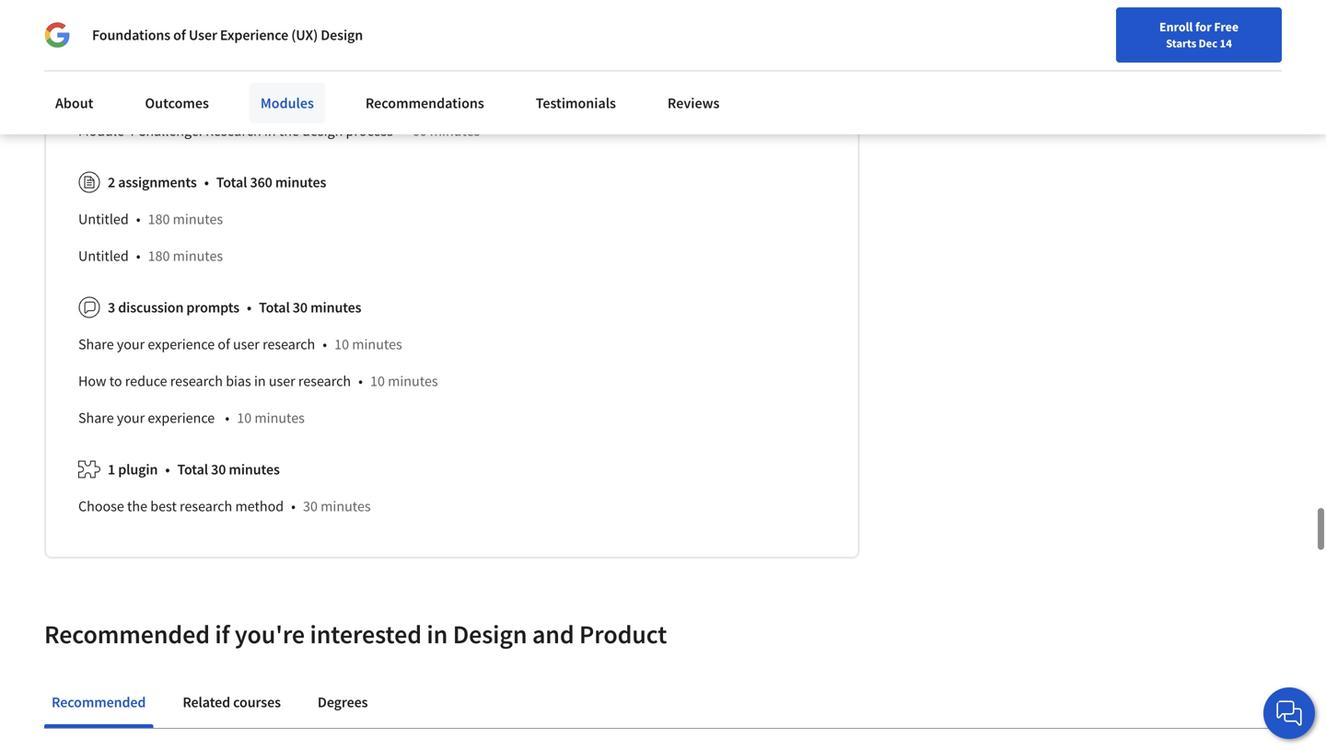 Task type: vqa. For each thing, say whether or not it's contained in the screenshot.
Nanjing
no



Task type: describe. For each thing, give the bounding box(es) containing it.
hide info about module content region
[[78, 0, 826, 533]]

14
[[1220, 36, 1233, 51]]

if
[[215, 619, 230, 651]]

1
[[108, 461, 115, 479]]

experience for •
[[148, 409, 215, 428]]

testimonials link
[[525, 83, 627, 123]]

outcomes link
[[134, 83, 220, 123]]

dec
[[1199, 36, 1218, 51]]

quiz
[[273, 85, 299, 103]]

related courses
[[183, 694, 281, 712]]

reduce
[[125, 372, 167, 391]]

2 horizontal spatial 10
[[370, 372, 385, 391]]

1 horizontal spatial of
[[218, 336, 230, 354]]

2 horizontal spatial of
[[324, 11, 336, 30]]

1 untitled from the top
[[78, 210, 129, 229]]

on
[[208, 11, 224, 30]]

degrees button
[[310, 681, 375, 725]]

design for in
[[453, 619, 527, 651]]

recommended if you're interested in design and product
[[44, 619, 667, 651]]

recommendation tabs tab list
[[44, 681, 1282, 729]]

about
[[55, 94, 93, 112]]

total for of
[[259, 299, 290, 317]]

experience
[[220, 26, 288, 44]]

30 up choose the best research method • 30 minutes
[[211, 461, 226, 479]]

interested
[[310, 619, 422, 651]]

design
[[302, 122, 343, 140]]

2 untitled • 180 minutes from the top
[[78, 247, 223, 266]]

enroll for free starts dec 14
[[1160, 18, 1239, 51]]

4
[[127, 122, 135, 140]]

product
[[580, 619, 667, 651]]

recommendations link
[[355, 83, 495, 123]]

share your experience of user research • 10 minutes
[[78, 336, 402, 354]]

enroll
[[1160, 18, 1193, 35]]

your for share your experience • 10 minutes
[[117, 409, 145, 428]]

best
[[150, 498, 177, 516]]

0 horizontal spatial user
[[233, 336, 260, 354]]

you're
[[235, 619, 305, 651]]

recommended button
[[44, 681, 153, 725]]

related
[[183, 694, 230, 712]]

1 plugin
[[108, 461, 158, 479]]

2 vertical spatial 10
[[237, 409, 252, 428]]

30 right method
[[303, 498, 318, 516]]

discussion
[[118, 299, 184, 317]]

3 discussion prompts
[[108, 299, 240, 317]]

1 180 from the top
[[148, 210, 170, 229]]

courses
[[233, 694, 281, 712]]

module
[[78, 122, 124, 140]]

1 horizontal spatial 10
[[335, 336, 349, 354]]

2 vertical spatial total
[[177, 461, 208, 479]]

test your knowledge on the importance of ux research
[[78, 11, 412, 30]]

chat with us image
[[1275, 699, 1305, 729]]

free
[[1215, 18, 1239, 35]]

• total 360 minutes
[[204, 173, 326, 192]]

how
[[78, 372, 106, 391]]

3
[[108, 299, 115, 317]]

modules link
[[250, 83, 325, 123]]

design for (ux)
[[321, 26, 363, 44]]

research
[[205, 122, 261, 140]]

30 up share your experience of user research • 10 minutes
[[293, 299, 308, 317]]



Task type: locate. For each thing, give the bounding box(es) containing it.
share
[[78, 336, 114, 354], [78, 409, 114, 428]]

implicit
[[195, 85, 242, 103]]

your
[[106, 11, 134, 30], [117, 336, 145, 354], [117, 409, 145, 428]]

recommended for recommended
[[52, 694, 146, 712]]

collection element
[[44, 730, 1282, 751]]

180
[[148, 210, 170, 229], [148, 247, 170, 266]]

2 vertical spatial in
[[427, 619, 448, 651]]

0 vertical spatial • total 30 minutes
[[247, 299, 362, 317]]

0 vertical spatial your
[[106, 11, 134, 30]]

optional
[[131, 85, 184, 103]]

0 horizontal spatial total
[[177, 461, 208, 479]]

0 vertical spatial total
[[216, 173, 247, 192]]

2 assignments
[[108, 173, 197, 192]]

of down prompts
[[218, 336, 230, 354]]

bias for in
[[226, 372, 251, 391]]

user
[[233, 336, 260, 354], [269, 372, 295, 391]]

untitled • 180 minutes
[[78, 210, 223, 229], [78, 247, 223, 266]]

in down 'modules'
[[264, 122, 276, 140]]

1 vertical spatial 180
[[148, 247, 170, 266]]

0 vertical spatial share
[[78, 336, 114, 354]]

1 vertical spatial the
[[279, 122, 299, 140]]

untitled • 180 minutes down 2 assignments
[[78, 210, 223, 229]]

of left ux
[[324, 11, 336, 30]]

• total 30 minutes up share your experience of user research • 10 minutes
[[247, 299, 362, 317]]

0 vertical spatial 180
[[148, 210, 170, 229]]

knowledge
[[137, 11, 205, 30]]

bias down share your experience of user research • 10 minutes
[[226, 372, 251, 391]]

design right (ux)
[[321, 26, 363, 44]]

recommended
[[44, 619, 210, 651], [52, 694, 146, 712]]

1 experience from the top
[[148, 336, 215, 354]]

assignments
[[118, 173, 197, 192]]

plugin
[[118, 461, 158, 479]]

30
[[318, 85, 333, 103], [293, 299, 308, 317], [211, 461, 226, 479], [303, 498, 318, 516]]

0 horizontal spatial 10
[[237, 409, 252, 428]]

coursera image
[[22, 15, 139, 44]]

share your experience • 10 minutes
[[78, 409, 305, 428]]

0 vertical spatial design
[[321, 26, 363, 44]]

prompts
[[187, 299, 240, 317]]

2
[[108, 173, 115, 192]]

the right on
[[227, 11, 247, 30]]

1 vertical spatial user
[[269, 372, 295, 391]]

menu item
[[994, 18, 1113, 78]]

• total 30 minutes for 1 plugin
[[165, 461, 280, 479]]

experience
[[148, 336, 215, 354], [148, 409, 215, 428]]

activity: optional - implicit bias quiz • 30 minutes
[[78, 85, 386, 103]]

untitled • 180 minutes up discussion
[[78, 247, 223, 266]]

1 vertical spatial experience
[[148, 409, 215, 428]]

importance
[[250, 11, 321, 30]]

bias
[[244, 85, 270, 103], [226, 372, 251, 391]]

design left and
[[453, 619, 527, 651]]

related courses button
[[175, 681, 288, 725]]

1 vertical spatial 10
[[370, 372, 385, 391]]

total up choose the best research method • 30 minutes
[[177, 461, 208, 479]]

of
[[324, 11, 336, 30], [173, 26, 186, 44], [218, 336, 230, 354]]

2 horizontal spatial the
[[279, 122, 299, 140]]

0 vertical spatial bias
[[244, 85, 270, 103]]

in
[[264, 122, 276, 140], [254, 372, 266, 391], [427, 619, 448, 651]]

1 vertical spatial your
[[117, 336, 145, 354]]

1 horizontal spatial design
[[453, 619, 527, 651]]

your right test
[[106, 11, 134, 30]]

share for share your experience
[[78, 409, 114, 428]]

1 vertical spatial bias
[[226, 372, 251, 391]]

foundations
[[92, 26, 171, 44]]

0 vertical spatial untitled
[[78, 210, 129, 229]]

your down to
[[117, 409, 145, 428]]

degrees
[[318, 694, 368, 712]]

experience down reduce
[[148, 409, 215, 428]]

in down share your experience of user research • 10 minutes
[[254, 372, 266, 391]]

total left 360 on the top left of the page
[[216, 173, 247, 192]]

test
[[78, 11, 103, 30]]

to
[[109, 372, 122, 391]]

user
[[189, 26, 217, 44]]

1 vertical spatial untitled • 180 minutes
[[78, 247, 223, 266]]

total
[[216, 173, 247, 192], [259, 299, 290, 317], [177, 461, 208, 479]]

1 vertical spatial in
[[254, 372, 266, 391]]

(ux)
[[291, 26, 318, 44]]

2 180 from the top
[[148, 247, 170, 266]]

outcomes
[[145, 94, 209, 112]]

untitled
[[78, 210, 129, 229], [78, 247, 129, 266]]

0 horizontal spatial design
[[321, 26, 363, 44]]

your for test your knowledge on the importance of ux research
[[106, 11, 134, 30]]

about link
[[44, 83, 104, 123]]

• total 30 minutes up choose the best research method • 30 minutes
[[165, 461, 280, 479]]

• total 30 minutes
[[247, 299, 362, 317], [165, 461, 280, 479]]

2 experience from the top
[[148, 409, 215, 428]]

0 vertical spatial 10
[[335, 336, 349, 354]]

choose
[[78, 498, 124, 516]]

1 horizontal spatial total
[[216, 173, 247, 192]]

recommendations
[[366, 94, 484, 112]]

0 horizontal spatial of
[[173, 26, 186, 44]]

reviews link
[[657, 83, 731, 123]]

None search field
[[263, 12, 567, 48]]

share for share your experience of user research
[[78, 336, 114, 354]]

testimonials
[[536, 94, 616, 112]]

1 vertical spatial share
[[78, 409, 114, 428]]

360
[[250, 173, 273, 192]]

1 vertical spatial total
[[259, 299, 290, 317]]

in for research
[[264, 122, 276, 140]]

2 share from the top
[[78, 409, 114, 428]]

reviews
[[668, 94, 720, 112]]

180 up discussion
[[148, 247, 170, 266]]

2 vertical spatial your
[[117, 409, 145, 428]]

untitled down 2
[[78, 210, 129, 229]]

starts
[[1166, 36, 1197, 51]]

1 untitled • 180 minutes from the top
[[78, 210, 223, 229]]

0 vertical spatial in
[[264, 122, 276, 140]]

1 vertical spatial untitled
[[78, 247, 129, 266]]

0 vertical spatial recommended
[[44, 619, 210, 651]]

1 horizontal spatial the
[[227, 11, 247, 30]]

process
[[346, 122, 393, 140]]

1 vertical spatial design
[[453, 619, 527, 651]]

share up how
[[78, 336, 114, 354]]

in right interested
[[427, 619, 448, 651]]

1 vertical spatial recommended
[[52, 694, 146, 712]]

your for share your experience of user research • 10 minutes
[[117, 336, 145, 354]]

recommended for recommended if you're interested in design and product
[[44, 619, 210, 651]]

research
[[359, 11, 412, 30], [263, 336, 315, 354], [170, 372, 223, 391], [298, 372, 351, 391], [180, 498, 232, 516]]

1 share from the top
[[78, 336, 114, 354]]

activity:
[[78, 85, 128, 103]]

30 up design
[[318, 85, 333, 103]]

challenge:
[[138, 122, 202, 140]]

0 vertical spatial the
[[227, 11, 247, 30]]

google image
[[44, 22, 70, 48]]

• total 30 minutes for 3 discussion prompts
[[247, 299, 362, 317]]

bias left quiz
[[244, 85, 270, 103]]

experience for of
[[148, 336, 215, 354]]

your up to
[[117, 336, 145, 354]]

2 vertical spatial the
[[127, 498, 147, 516]]

recommended inside 'button'
[[52, 694, 146, 712]]

minutes
[[336, 85, 386, 103], [430, 122, 480, 140], [275, 173, 326, 192], [173, 210, 223, 229], [173, 247, 223, 266], [311, 299, 362, 317], [352, 336, 402, 354], [388, 372, 438, 391], [255, 409, 305, 428], [229, 461, 280, 479], [321, 498, 371, 516]]

design
[[321, 26, 363, 44], [453, 619, 527, 651]]

total up share your experience of user research • 10 minutes
[[259, 299, 290, 317]]

module 4 challenge: research in the design process • 60 minutes
[[78, 122, 480, 140]]

the down 'modules'
[[279, 122, 299, 140]]

user up "how to reduce research bias in user research • 10 minutes"
[[233, 336, 260, 354]]

method
[[235, 498, 284, 516]]

modules
[[261, 94, 314, 112]]

user down share your experience of user research • 10 minutes
[[269, 372, 295, 391]]

the left best
[[127, 498, 147, 516]]

how to reduce research bias in user research • 10 minutes
[[78, 372, 438, 391]]

0 vertical spatial untitled • 180 minutes
[[78, 210, 223, 229]]

the
[[227, 11, 247, 30], [279, 122, 299, 140], [127, 498, 147, 516]]

share down how
[[78, 409, 114, 428]]

of left user
[[173, 26, 186, 44]]

180 down assignments
[[148, 210, 170, 229]]

and
[[532, 619, 574, 651]]

experience down the 3 discussion prompts
[[148, 336, 215, 354]]

1 vertical spatial • total 30 minutes
[[165, 461, 280, 479]]

in for interested
[[427, 619, 448, 651]]

10
[[335, 336, 349, 354], [370, 372, 385, 391], [237, 409, 252, 428]]

untitled up 3 in the top of the page
[[78, 247, 129, 266]]

60
[[412, 122, 427, 140]]

foundations of user experience (ux) design
[[92, 26, 363, 44]]

2 untitled from the top
[[78, 247, 129, 266]]

0 horizontal spatial the
[[127, 498, 147, 516]]

choose the best research method • 30 minutes
[[78, 498, 371, 516]]

0 vertical spatial user
[[233, 336, 260, 354]]

ux
[[339, 11, 356, 30]]

bias for quiz
[[244, 85, 270, 103]]

-
[[187, 85, 192, 103]]

1 horizontal spatial user
[[269, 372, 295, 391]]

for
[[1196, 18, 1212, 35]]

•
[[306, 85, 311, 103], [401, 122, 405, 140], [204, 173, 209, 192], [136, 210, 141, 229], [136, 247, 141, 266], [247, 299, 252, 317], [323, 336, 327, 354], [359, 372, 363, 391], [225, 409, 230, 428], [165, 461, 170, 479], [291, 498, 296, 516]]

0 vertical spatial experience
[[148, 336, 215, 354]]

total for minutes
[[216, 173, 247, 192]]

2 horizontal spatial total
[[259, 299, 290, 317]]



